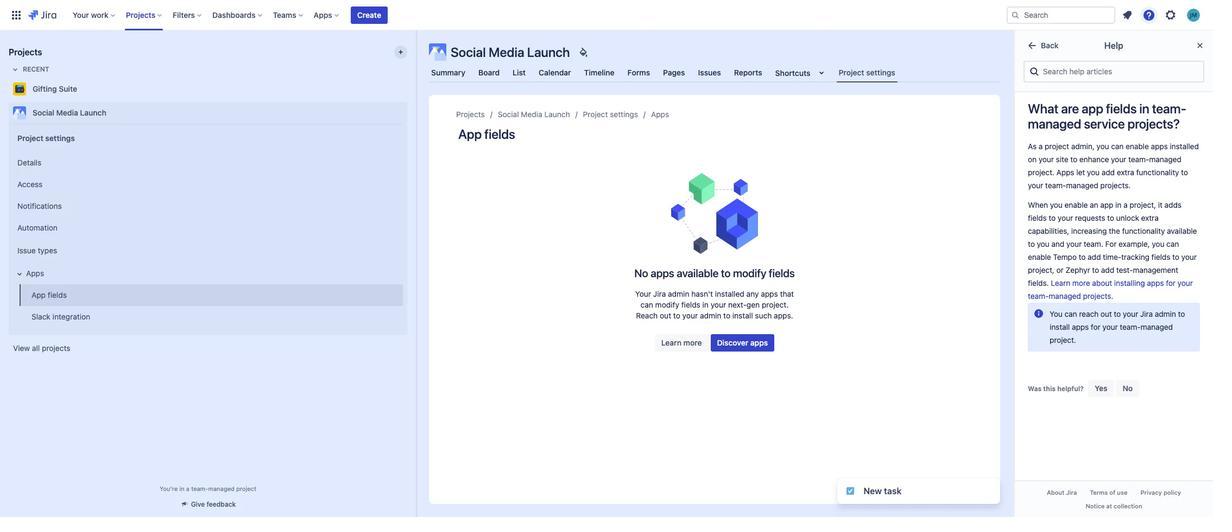 Task type: describe. For each thing, give the bounding box(es) containing it.
suite
[[59, 84, 77, 93]]

filters
[[173, 10, 195, 19]]

available
[[677, 267, 719, 280]]

to right out
[[673, 311, 680, 320]]

automation link
[[13, 217, 403, 239]]

task icon image
[[846, 487, 855, 496]]

details link
[[13, 152, 403, 174]]

settings image
[[1164, 8, 1177, 21]]

to down the next-
[[723, 311, 730, 320]]

2 horizontal spatial social
[[498, 110, 519, 119]]

in inside 'what are app fields in team- managed service projects?'
[[1139, 101, 1149, 116]]

you're
[[160, 485, 178, 493]]

privacy policy link
[[1134, 486, 1188, 500]]

terms of use link
[[1083, 486, 1134, 500]]

out
[[660, 311, 671, 320]]

project inside tab list
[[839, 68, 864, 77]]

close image
[[1194, 39, 1207, 52]]

work
[[91, 10, 108, 19]]

gifting
[[33, 84, 57, 93]]

1 horizontal spatial admin
[[700, 311, 721, 320]]

such
[[755, 311, 772, 320]]

summary
[[431, 68, 465, 77]]

issue types link
[[13, 239, 403, 263]]

apps for apps popup button
[[314, 10, 332, 19]]

help image
[[1143, 8, 1156, 21]]

was
[[1028, 385, 1042, 393]]

managed inside 'what are app fields in team- managed service projects?'
[[1028, 116, 1081, 131]]

apps button
[[13, 263, 403, 285]]

social media launch up list
[[451, 45, 570, 60]]

helpful?
[[1057, 385, 1084, 393]]

discover
[[717, 338, 748, 348]]

projects for projects link
[[456, 110, 485, 119]]

that
[[780, 289, 794, 299]]

1 horizontal spatial app fields
[[458, 127, 515, 142]]

about jira button
[[1040, 486, 1083, 500]]

at
[[1106, 503, 1112, 510]]

board link
[[476, 63, 502, 83]]

your for your jira admin hasn't installed any apps that can modify fields in your next-gen project. reach out to your admin to install such apps.
[[635, 289, 651, 299]]

slack
[[31, 312, 50, 321]]

apps.
[[774, 311, 793, 320]]

give feedback
[[191, 501, 236, 509]]

use
[[1117, 489, 1128, 496]]

notice at collection
[[1086, 503, 1142, 510]]

task
[[884, 487, 901, 496]]

your for your work
[[73, 10, 89, 19]]

banner containing your work
[[0, 0, 1213, 30]]

1 horizontal spatial social
[[451, 45, 486, 60]]

in inside your jira admin hasn't installed any apps that can modify fields in your next-gen project. reach out to your admin to install such apps.
[[702, 300, 709, 310]]

project settings inside tab list
[[839, 68, 895, 77]]

list link
[[511, 63, 528, 83]]

privacy
[[1141, 489, 1162, 496]]

modify inside your jira admin hasn't installed any apps that can modify fields in your next-gen project. reach out to your admin to install such apps.
[[655, 300, 679, 310]]

create button
[[351, 6, 388, 24]]

app fields link
[[20, 285, 403, 306]]

issue types
[[17, 246, 57, 255]]

0 horizontal spatial social media launch link
[[9, 102, 403, 124]]

dashboards
[[212, 10, 256, 19]]

about jira
[[1047, 489, 1077, 496]]

no for no
[[1123, 384, 1133, 393]]

filters button
[[170, 6, 206, 24]]

primary element
[[7, 0, 1007, 30]]

projects for the projects dropdown button on the top left of page
[[126, 10, 155, 19]]

yes
[[1095, 384, 1107, 393]]

apps for apps link
[[651, 110, 669, 119]]

1 vertical spatial project settings
[[583, 110, 638, 119]]

collection
[[1114, 503, 1142, 510]]

projects link
[[456, 108, 485, 121]]

teams
[[273, 10, 296, 19]]

create
[[357, 10, 381, 19]]

list
[[513, 68, 526, 77]]

your work
[[73, 10, 108, 19]]

summary link
[[429, 63, 468, 83]]

no apps available to modify fields
[[634, 267, 795, 280]]

new task
[[863, 487, 901, 496]]

types
[[38, 246, 57, 255]]

jira for about
[[1066, 489, 1077, 496]]

0 horizontal spatial app
[[31, 290, 46, 300]]

any
[[746, 289, 759, 299]]

projects
[[42, 344, 70, 353]]

learn
[[661, 338, 681, 348]]

sidebar navigation image
[[404, 43, 428, 65]]

all
[[32, 344, 40, 353]]

give
[[191, 501, 205, 509]]

apps inside apps button
[[26, 269, 44, 278]]

jira for your
[[653, 289, 666, 299]]

project
[[236, 485, 256, 493]]

back button
[[1019, 37, 1065, 54]]

of
[[1110, 489, 1115, 496]]

fields inside your jira admin hasn't installed any apps that can modify fields in your next-gen project. reach out to your admin to install such apps.
[[681, 300, 700, 310]]

fields inside 'what are app fields in team- managed service projects?'
[[1106, 101, 1137, 116]]

project.
[[762, 300, 789, 310]]

media down list link
[[521, 110, 542, 119]]

details
[[17, 158, 41, 167]]

your profile and settings image
[[1187, 8, 1200, 21]]

yes button
[[1088, 380, 1114, 397]]

1 vertical spatial projects
[[9, 47, 42, 57]]

terms of use
[[1090, 489, 1128, 496]]

notice at collection link
[[1079, 500, 1149, 513]]

group containing project settings
[[11, 124, 403, 335]]

what
[[1028, 101, 1058, 116]]

tab list containing project settings
[[422, 63, 1007, 83]]

settings for group containing project settings
[[45, 133, 75, 143]]

reports
[[734, 68, 762, 77]]



Task type: vqa. For each thing, say whether or not it's contained in the screenshot.
2nd Jeremy Miller link
no



Task type: locate. For each thing, give the bounding box(es) containing it.
no for no apps available to modify fields
[[634, 267, 648, 280]]

in right service
[[1139, 101, 1149, 116]]

2 vertical spatial apps
[[26, 269, 44, 278]]

0 vertical spatial apps
[[314, 10, 332, 19]]

your
[[73, 10, 89, 19], [635, 289, 651, 299]]

1 vertical spatial your
[[682, 311, 698, 320]]

fields
[[1106, 101, 1137, 116], [484, 127, 515, 142], [769, 267, 795, 280], [48, 290, 67, 300], [681, 300, 700, 310]]

your up can on the bottom right of page
[[635, 289, 651, 299]]

issues
[[698, 68, 721, 77]]

1 vertical spatial add to starred image
[[404, 106, 417, 119]]

0 vertical spatial add to starred image
[[404, 83, 417, 96]]

1 horizontal spatial project settings
[[583, 110, 638, 119]]

search image
[[1011, 11, 1020, 19]]

access
[[17, 180, 43, 189]]

0 vertical spatial team-
[[1152, 101, 1186, 116]]

media down suite
[[56, 108, 78, 117]]

0 vertical spatial settings
[[866, 68, 895, 77]]

dashboards button
[[209, 6, 266, 24]]

1 horizontal spatial jira
[[1066, 489, 1077, 496]]

discover apps
[[717, 338, 768, 348]]

0 vertical spatial project settings
[[839, 68, 895, 77]]

0 horizontal spatial managed
[[208, 485, 234, 493]]

1 horizontal spatial apps
[[314, 10, 332, 19]]

apps down issue types
[[26, 269, 44, 278]]

automation
[[17, 223, 58, 232]]

privacy policy
[[1141, 489, 1181, 496]]

installed
[[715, 289, 744, 299]]

new task button
[[837, 478, 1000, 504]]

app up the slack
[[31, 290, 46, 300]]

no inside button
[[1123, 384, 1133, 393]]

terms
[[1090, 489, 1108, 496]]

1 horizontal spatial team-
[[1152, 101, 1186, 116]]

app down projects link
[[458, 127, 482, 142]]

banner
[[0, 0, 1213, 30]]

1 horizontal spatial in
[[702, 300, 709, 310]]

2 horizontal spatial projects
[[456, 110, 485, 119]]

media
[[489, 45, 524, 60], [56, 108, 78, 117], [521, 110, 542, 119]]

0 vertical spatial in
[[1139, 101, 1149, 116]]

apps inside apps popup button
[[314, 10, 332, 19]]

social down gifting in the top of the page
[[33, 108, 54, 117]]

forms link
[[625, 63, 652, 83]]

to
[[721, 267, 731, 280], [673, 311, 680, 320], [723, 311, 730, 320]]

projects
[[126, 10, 155, 19], [9, 47, 42, 57], [456, 110, 485, 119]]

0 horizontal spatial modify
[[655, 300, 679, 310]]

in down 'hasn't'
[[702, 300, 709, 310]]

project down timeline link
[[583, 110, 608, 119]]

give feedback button
[[174, 496, 242, 514]]

social up summary
[[451, 45, 486, 60]]

your jira admin hasn't installed any apps that can modify fields in your next-gen project. reach out to your admin to install such apps.
[[635, 289, 794, 320]]

no up can on the bottom right of page
[[634, 267, 648, 280]]

social media launch
[[451, 45, 570, 60], [33, 108, 106, 117], [498, 110, 570, 119]]

access link
[[13, 174, 403, 195]]

apps inside your jira admin hasn't installed any apps that can modify fields in your next-gen project. reach out to your admin to install such apps.
[[761, 289, 778, 299]]

service
[[1084, 116, 1125, 131]]

settings inside tab list
[[866, 68, 895, 77]]

projects inside dropdown button
[[126, 10, 155, 19]]

projects?
[[1128, 116, 1180, 131]]

slack integration link
[[20, 306, 403, 328]]

0 horizontal spatial in
[[179, 485, 184, 493]]

reports link
[[732, 63, 764, 83]]

pages link
[[661, 63, 687, 83]]

timeline link
[[582, 63, 617, 83]]

2 vertical spatial apps
[[750, 338, 768, 348]]

your inside your jira admin hasn't installed any apps that can modify fields in your next-gen project. reach out to your admin to install such apps.
[[635, 289, 651, 299]]

expand image
[[13, 268, 26, 281]]

view all projects link
[[9, 339, 407, 358]]

projects up recent on the top of page
[[9, 47, 42, 57]]

settings for project settings link
[[610, 110, 638, 119]]

2 horizontal spatial apps
[[651, 110, 669, 119]]

more
[[683, 338, 702, 348]]

0 horizontal spatial jira
[[653, 289, 666, 299]]

in
[[1139, 101, 1149, 116], [702, 300, 709, 310], [179, 485, 184, 493]]

1 vertical spatial admin
[[700, 311, 721, 320]]

managed left app
[[1028, 116, 1081, 131]]

0 vertical spatial admin
[[668, 289, 689, 299]]

no right yes
[[1123, 384, 1133, 393]]

1 vertical spatial app fields
[[31, 290, 67, 300]]

apps
[[651, 267, 674, 280], [761, 289, 778, 299], [750, 338, 768, 348]]

0 vertical spatial projects
[[126, 10, 155, 19]]

admin down 'hasn't'
[[700, 311, 721, 320]]

2 vertical spatial project settings
[[17, 133, 75, 143]]

settings inside group
[[45, 133, 75, 143]]

learn more
[[661, 338, 702, 348]]

1 vertical spatial settings
[[610, 110, 638, 119]]

2 horizontal spatial project settings
[[839, 68, 895, 77]]

social media launch link down gifting suite link
[[9, 102, 403, 124]]

1 horizontal spatial your
[[711, 300, 726, 310]]

0 vertical spatial app fields
[[458, 127, 515, 142]]

recent
[[23, 65, 49, 73]]

social media launch down list link
[[498, 110, 570, 119]]

media up list
[[489, 45, 524, 60]]

1 horizontal spatial managed
[[1028, 116, 1081, 131]]

1 horizontal spatial social media launch link
[[498, 108, 570, 121]]

1 vertical spatial project
[[583, 110, 608, 119]]

back
[[1041, 41, 1059, 50]]

jira
[[653, 289, 666, 299], [1066, 489, 1077, 496]]

notifications
[[17, 201, 62, 210]]

project up the details
[[17, 133, 43, 143]]

2 vertical spatial in
[[179, 485, 184, 493]]

jira inside your jira admin hasn't installed any apps that can modify fields in your next-gen project. reach out to your admin to install such apps.
[[653, 289, 666, 299]]

2 vertical spatial projects
[[456, 110, 485, 119]]

projects down board link
[[456, 110, 485, 119]]

collapse recent projects image
[[9, 63, 22, 76]]

0 horizontal spatial project settings
[[17, 133, 75, 143]]

project
[[839, 68, 864, 77], [583, 110, 608, 119], [17, 133, 43, 143]]

no
[[634, 267, 648, 280], [1123, 384, 1133, 393]]

2 group from the top
[[11, 149, 403, 331]]

0 vertical spatial no
[[634, 267, 648, 280]]

reach
[[636, 311, 658, 320]]

2 add to starred image from the top
[[404, 106, 417, 119]]

app fields
[[458, 127, 515, 142], [31, 290, 67, 300]]

modify up out
[[655, 300, 679, 310]]

projects right work
[[126, 10, 155, 19]]

issues link
[[696, 63, 723, 83]]

1 add to starred image from the top
[[404, 83, 417, 96]]

fields down 'hasn't'
[[681, 300, 700, 310]]

0 vertical spatial managed
[[1028, 116, 1081, 131]]

you're in a team-managed project
[[160, 485, 256, 493]]

0 horizontal spatial no
[[634, 267, 648, 280]]

launch
[[527, 45, 570, 60], [80, 108, 106, 117], [544, 110, 570, 119]]

shortcuts
[[775, 68, 810, 77]]

tab list
[[422, 63, 1007, 83]]

1 group from the top
[[11, 124, 403, 335]]

board
[[478, 68, 500, 77]]

1 vertical spatial managed
[[208, 485, 234, 493]]

0 horizontal spatial project
[[17, 133, 43, 143]]

policy
[[1164, 489, 1181, 496]]

social right projects link
[[498, 110, 519, 119]]

0 vertical spatial apps
[[651, 267, 674, 280]]

app
[[458, 127, 482, 142], [31, 290, 46, 300]]

app fields down projects link
[[458, 127, 515, 142]]

pages
[[663, 68, 685, 77]]

add to starred image for gifting suite
[[404, 83, 417, 96]]

apps right teams 'dropdown button'
[[314, 10, 332, 19]]

view
[[13, 344, 30, 353]]

your
[[711, 300, 726, 310], [682, 311, 698, 320]]

1 vertical spatial app
[[31, 290, 46, 300]]

install
[[732, 311, 753, 320]]

jira image
[[28, 8, 56, 21], [28, 8, 56, 21]]

your left work
[[73, 10, 89, 19]]

1 vertical spatial modify
[[655, 300, 679, 310]]

0 vertical spatial modify
[[733, 267, 766, 280]]

apps right 'discover'
[[750, 338, 768, 348]]

1 horizontal spatial settings
[[610, 110, 638, 119]]

this
[[1043, 385, 1056, 393]]

Search help articles field
[[1040, 62, 1199, 81]]

your inside 'dropdown button'
[[73, 10, 89, 19]]

are
[[1061, 101, 1079, 116]]

team-
[[1152, 101, 1186, 116], [191, 485, 208, 493]]

0 horizontal spatial app fields
[[31, 290, 67, 300]]

add to starred image for social media launch
[[404, 106, 417, 119]]

0 horizontal spatial admin
[[668, 289, 689, 299]]

in left the a
[[179, 485, 184, 493]]

project settings link
[[583, 108, 638, 121]]

your down installed
[[711, 300, 726, 310]]

0 vertical spatial project
[[839, 68, 864, 77]]

forms
[[628, 68, 650, 77]]

social media launch link
[[9, 102, 403, 124], [498, 108, 570, 121]]

project settings
[[839, 68, 895, 77], [583, 110, 638, 119], [17, 133, 75, 143]]

1 vertical spatial team-
[[191, 485, 208, 493]]

fields up slack integration
[[48, 290, 67, 300]]

admin
[[668, 289, 689, 299], [700, 311, 721, 320]]

1 vertical spatial apps
[[651, 110, 669, 119]]

1 vertical spatial your
[[635, 289, 651, 299]]

0 vertical spatial app
[[458, 127, 482, 142]]

0 horizontal spatial your
[[73, 10, 89, 19]]

can
[[641, 300, 653, 310]]

notice
[[1086, 503, 1105, 510]]

your work button
[[69, 6, 119, 24]]

0 horizontal spatial social
[[33, 108, 54, 117]]

2 horizontal spatial in
[[1139, 101, 1149, 116]]

set background color image
[[577, 46, 590, 59]]

1 horizontal spatial no
[[1123, 384, 1133, 393]]

0 vertical spatial your
[[73, 10, 89, 19]]

apps up project.
[[761, 289, 778, 299]]

view all projects
[[13, 344, 70, 353]]

was this helpful?
[[1028, 385, 1084, 393]]

group containing details
[[11, 149, 403, 331]]

2 horizontal spatial project
[[839, 68, 864, 77]]

calendar
[[539, 68, 571, 77]]

apps for no
[[651, 267, 674, 280]]

to up installed
[[721, 267, 731, 280]]

apps up can on the bottom right of page
[[651, 267, 674, 280]]

0 vertical spatial jira
[[653, 289, 666, 299]]

1 vertical spatial apps
[[761, 289, 778, 299]]

0 horizontal spatial apps
[[26, 269, 44, 278]]

settings
[[866, 68, 895, 77], [610, 110, 638, 119], [45, 133, 75, 143]]

fields up that
[[769, 267, 795, 280]]

1 horizontal spatial project
[[583, 110, 608, 119]]

2 vertical spatial settings
[[45, 133, 75, 143]]

Search field
[[1007, 6, 1115, 24]]

0 horizontal spatial settings
[[45, 133, 75, 143]]

0 horizontal spatial projects
[[9, 47, 42, 57]]

calendar link
[[537, 63, 573, 83]]

project right shortcuts dropdown button
[[839, 68, 864, 77]]

jira up can on the bottom right of page
[[653, 289, 666, 299]]

next-
[[728, 300, 747, 310]]

social
[[451, 45, 486, 60], [33, 108, 54, 117], [498, 110, 519, 119]]

2 vertical spatial project
[[17, 133, 43, 143]]

apps button
[[310, 6, 343, 24]]

shortcuts button
[[773, 63, 830, 83]]

discover apps link
[[711, 335, 774, 352]]

jira right about
[[1066, 489, 1077, 496]]

what are app fields in team- managed service projects?
[[1028, 101, 1186, 131]]

timeline
[[584, 68, 614, 77]]

1 vertical spatial jira
[[1066, 489, 1077, 496]]

jira inside button
[[1066, 489, 1077, 496]]

managed up feedback
[[208, 485, 234, 493]]

1 vertical spatial in
[[702, 300, 709, 310]]

about
[[1047, 489, 1064, 496]]

social media launch link down list link
[[498, 108, 570, 121]]

apps down pages link
[[651, 110, 669, 119]]

admin left 'hasn't'
[[668, 289, 689, 299]]

0 horizontal spatial team-
[[191, 485, 208, 493]]

1 horizontal spatial your
[[635, 289, 651, 299]]

team- inside 'what are app fields in team- managed service projects?'
[[1152, 101, 1186, 116]]

your right out
[[682, 311, 698, 320]]

apps link
[[651, 108, 669, 121]]

managed
[[1028, 116, 1081, 131], [208, 485, 234, 493]]

teams button
[[270, 6, 307, 24]]

appswitcher icon image
[[10, 8, 23, 21]]

projects button
[[123, 6, 166, 24]]

app fields up the slack
[[31, 290, 67, 300]]

modify up any
[[733, 267, 766, 280]]

1 horizontal spatial projects
[[126, 10, 155, 19]]

1 horizontal spatial modify
[[733, 267, 766, 280]]

apps for discover
[[750, 338, 768, 348]]

1 horizontal spatial app
[[458, 127, 482, 142]]

integration
[[52, 312, 90, 321]]

0 horizontal spatial your
[[682, 311, 698, 320]]

add to starred image
[[404, 83, 417, 96], [404, 106, 417, 119]]

create project image
[[396, 48, 405, 56]]

1 vertical spatial no
[[1123, 384, 1133, 393]]

notifications image
[[1121, 8, 1134, 21]]

group
[[11, 124, 403, 335], [11, 149, 403, 331]]

fields down projects link
[[484, 127, 515, 142]]

social media launch down suite
[[33, 108, 106, 117]]

2 horizontal spatial settings
[[866, 68, 895, 77]]

fields right app
[[1106, 101, 1137, 116]]

0 vertical spatial your
[[711, 300, 726, 310]]



